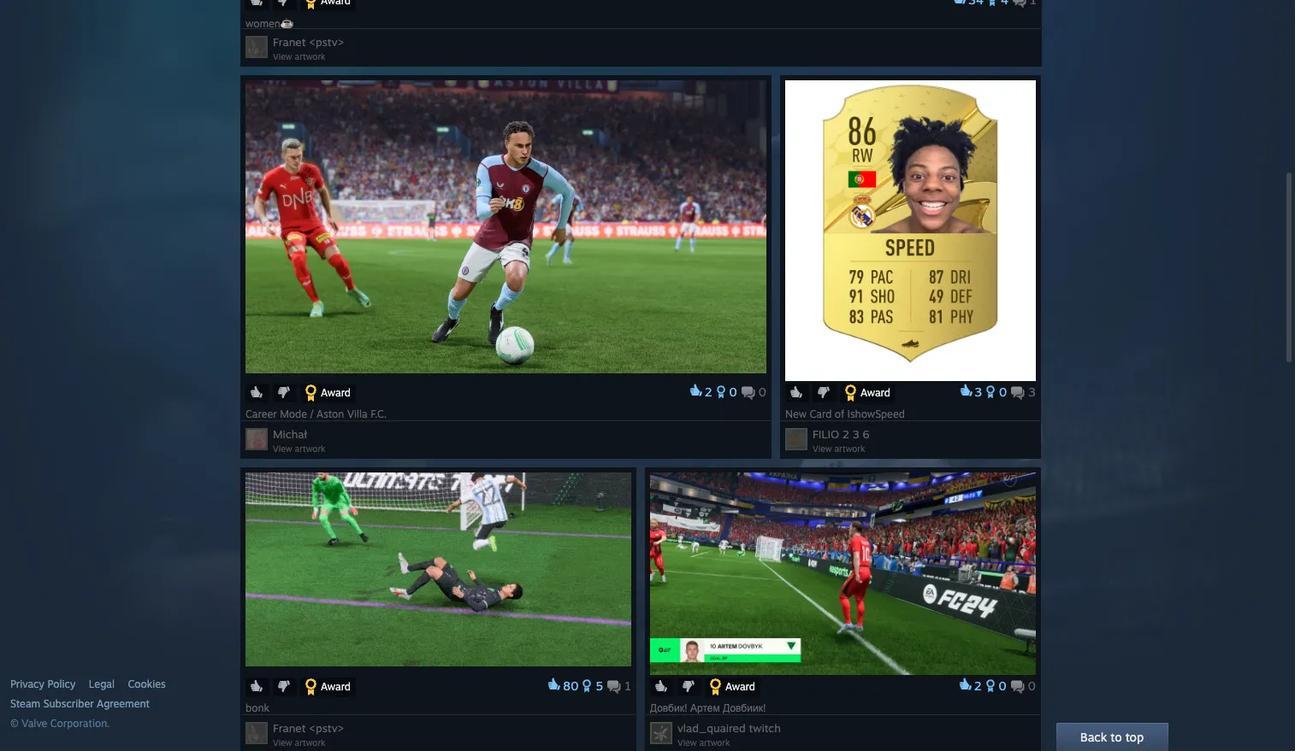 Task type: vqa. For each thing, say whether or not it's contained in the screenshot.
Legal link
yes



Task type: locate. For each thing, give the bounding box(es) containing it.
corporation.
[[50, 718, 110, 731]]

2 horizontal spatial 3
[[1028, 385, 1036, 399]]

view
[[273, 51, 292, 62], [273, 444, 292, 454], [813, 444, 832, 454], [273, 738, 292, 748], [677, 738, 697, 748]]

0 for michał
[[729, 385, 737, 399]]

0 vertical spatial franet
[[273, 35, 306, 49]]

franet <pstv> view artwork
[[273, 35, 344, 62], [273, 722, 344, 748]]

0 horizontal spatial 2
[[705, 385, 712, 399]]

artwork inside michał view artwork
[[295, 444, 325, 454]]

michał view artwork
[[273, 428, 325, 454]]

award link
[[300, 384, 356, 404], [840, 384, 896, 404], [300, 678, 356, 698], [705, 678, 760, 698]]

award for michał
[[321, 387, 351, 399]]

1 vertical spatial franet <pstv> view artwork
[[273, 722, 344, 748]]

of
[[835, 408, 844, 421]]

michał link
[[273, 428, 307, 441]]

view inside vlad_quaired twitch view artwork
[[677, 738, 697, 748]]

0 vertical spatial franet <pstv> link
[[273, 35, 344, 49]]

1 vertical spatial <pstv>
[[309, 722, 344, 736]]

agreement
[[97, 698, 150, 711]]

0 vertical spatial <pstv>
[[309, 35, 344, 49]]

vlad_quaired twitch link
[[677, 722, 781, 736]]

award
[[321, 387, 351, 399], [861, 387, 890, 399], [321, 681, 351, 694], [725, 681, 755, 694]]

1 vertical spatial franet
[[273, 722, 306, 736]]

franet <pstv> link
[[273, 35, 344, 49], [273, 722, 344, 736]]

/
[[310, 408, 314, 421]]

view artwork link for new
[[813, 444, 865, 454]]

back to top
[[1081, 731, 1144, 745]]

view inside michał view artwork
[[273, 444, 292, 454]]

aston
[[316, 408, 344, 421]]

top
[[1126, 731, 1144, 745]]

cookies
[[128, 678, 166, 691]]

cookies steam subscriber agreement © valve corporation.
[[10, 678, 166, 731]]

vlad_quaired twitch view artwork
[[677, 722, 781, 748]]

2 <pstv> from the top
[[309, 722, 344, 736]]

©
[[10, 718, 19, 731]]

award link for vlad_quaired
[[705, 678, 760, 698]]

1 horizontal spatial 2
[[842, 428, 849, 441]]

0
[[729, 385, 737, 399], [759, 385, 766, 399], [999, 385, 1007, 399], [999, 679, 1007, 694], [1028, 679, 1036, 694]]

2
[[705, 385, 712, 399], [842, 428, 849, 441], [974, 679, 982, 694]]

privacy policy link
[[10, 678, 76, 692]]

artwork
[[295, 51, 325, 62], [295, 444, 325, 454], [834, 444, 865, 454], [295, 738, 325, 748], [699, 738, 730, 748]]

valve
[[22, 718, 47, 731]]

2 inside filio 2 3 6 view artwork
[[842, 428, 849, 441]]

card
[[810, 408, 832, 421]]

довбиик!
[[723, 702, 766, 715]]

1
[[625, 679, 631, 694]]

view for second franet <pstv> link from the top of the page
[[273, 738, 292, 748]]

1 vertical spatial 2
[[842, 428, 849, 441]]

new
[[785, 408, 807, 421]]

5
[[596, 679, 603, 694]]

career
[[245, 408, 277, 421]]

filio
[[813, 428, 839, 441]]

3
[[975, 385, 982, 399], [1028, 385, 1036, 399], [853, 428, 860, 441]]

2 franet <pstv> view artwork from the top
[[273, 722, 344, 748]]

steam
[[10, 698, 40, 711]]

mode
[[280, 408, 307, 421]]

1 franet <pstv> view artwork from the top
[[273, 35, 344, 62]]

1 vertical spatial franet <pstv> link
[[273, 722, 344, 736]]

1 franet from the top
[[273, 35, 306, 49]]

0 horizontal spatial 3
[[853, 428, 860, 441]]

view artwork link
[[273, 51, 325, 62], [273, 444, 325, 454], [813, 444, 865, 454], [273, 738, 325, 748], [677, 738, 730, 748]]

award for franet <pstv>
[[321, 681, 351, 694]]

0 vertical spatial 2
[[705, 385, 712, 399]]

<pstv> for 1st franet <pstv> link from the top of the page
[[309, 35, 344, 49]]

2 vertical spatial 2
[[974, 679, 982, 694]]

to
[[1111, 731, 1122, 745]]

women☕️
[[245, 17, 296, 30]]

2 franet from the top
[[273, 722, 306, 736]]

довбик!
[[650, 702, 687, 715]]

franet for second franet <pstv> link from the top of the page
[[273, 722, 306, 736]]

franet
[[273, 35, 306, 49], [273, 722, 306, 736]]

artwork inside vlad_quaired twitch view artwork
[[699, 738, 730, 748]]

michał
[[273, 428, 307, 441]]

1 <pstv> from the top
[[309, 35, 344, 49]]

view for 1st franet <pstv> link from the top of the page
[[273, 51, 292, 62]]

2 horizontal spatial 2
[[974, 679, 982, 694]]

0 vertical spatial franet <pstv> view artwork
[[273, 35, 344, 62]]

ishowspeed
[[847, 408, 905, 421]]

bonk
[[245, 702, 272, 715]]

award link for filio
[[840, 384, 896, 404]]

<pstv>
[[309, 35, 344, 49], [309, 722, 344, 736]]



Task type: describe. For each thing, give the bounding box(es) containing it.
award link for franet
[[300, 678, 356, 698]]

subscriber
[[43, 698, 94, 711]]

franet <pstv> view artwork for 1st franet <pstv> link from the top of the page
[[273, 35, 344, 62]]

1 horizontal spatial 3
[[975, 385, 982, 399]]

legal link
[[89, 678, 115, 692]]

award link for michał
[[300, 384, 356, 404]]

artwork inside filio 2 3 6 view artwork
[[834, 444, 865, 454]]

view artwork link for довбик!
[[677, 738, 730, 748]]

villa
[[347, 408, 368, 421]]

2 for vlad_quaired twitch
[[974, 679, 982, 694]]

<pstv> for second franet <pstv> link from the top of the page
[[309, 722, 344, 736]]

award for vlad_quaired twitch
[[725, 681, 755, 694]]

артем
[[690, 702, 720, 715]]

cookies link
[[128, 678, 166, 692]]

new card of ishowspeed
[[785, 408, 908, 421]]

policy
[[47, 678, 76, 691]]

2 for michał
[[705, 385, 712, 399]]

filio 2 3 6 link
[[813, 428, 870, 441]]

franet for 1st franet <pstv> link from the top of the page
[[273, 35, 306, 49]]

award for filio 2 3 6
[[861, 387, 890, 399]]

privacy
[[10, 678, 44, 691]]

80
[[563, 679, 579, 694]]

privacy policy
[[10, 678, 76, 691]]

career mode / aston villa f.c.
[[245, 408, 390, 421]]

f.c.
[[371, 408, 387, 421]]

view artwork link for career
[[273, 444, 325, 454]]

довбик! артем довбиик!
[[650, 702, 769, 715]]

0 for vlad_quaired twitch
[[999, 679, 1007, 694]]

1 franet <pstv> link from the top
[[273, 35, 344, 49]]

2 franet <pstv> link from the top
[[273, 722, 344, 736]]

steam subscriber agreement link
[[10, 698, 232, 712]]

view for the vlad_quaired twitch link
[[677, 738, 697, 748]]

0 for filio 2 3 6
[[999, 385, 1007, 399]]

legal
[[89, 678, 115, 691]]

franet <pstv> view artwork for second franet <pstv> link from the top of the page
[[273, 722, 344, 748]]

3 inside filio 2 3 6 view artwork
[[853, 428, 860, 441]]

filio 2 3 6 view artwork
[[813, 428, 870, 454]]

back
[[1081, 731, 1107, 745]]

view inside filio 2 3 6 view artwork
[[813, 444, 832, 454]]

6
[[863, 428, 870, 441]]

vlad_quaired
[[677, 722, 746, 736]]

twitch
[[749, 722, 781, 736]]



